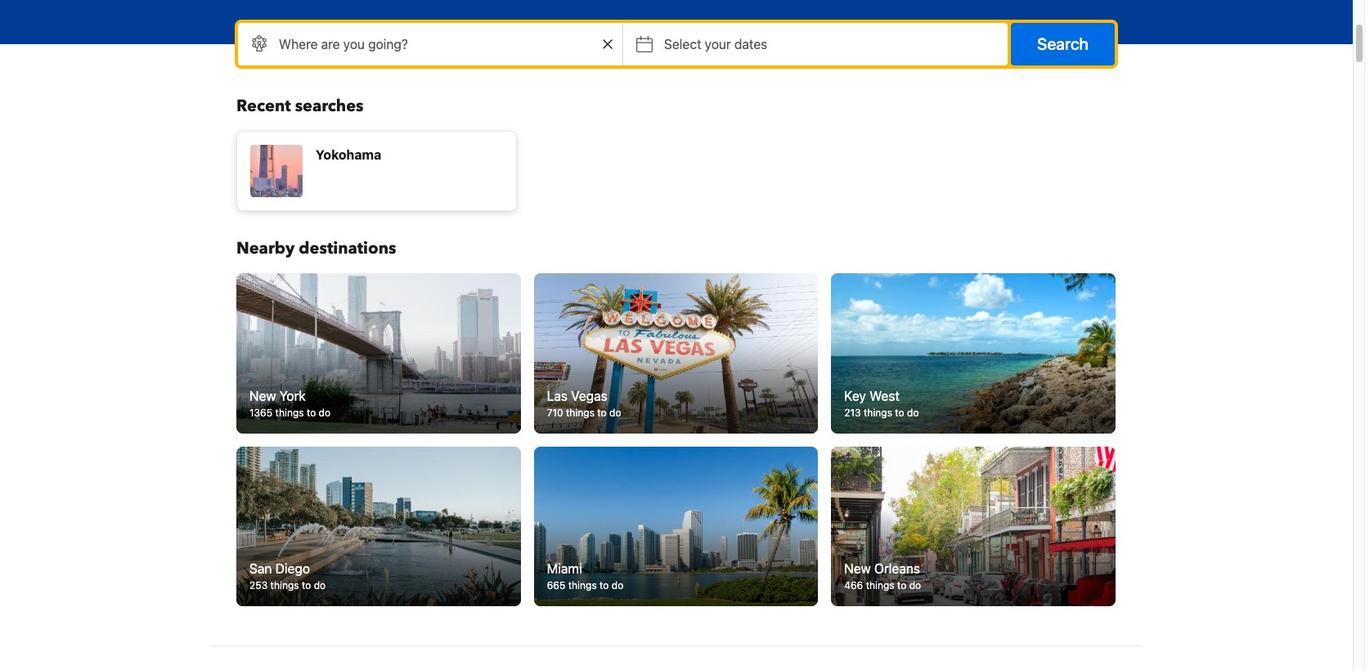 Task type: describe. For each thing, give the bounding box(es) containing it.
key west image
[[825, 270, 1123, 437]]

213
[[845, 406, 861, 419]]

do for new york
[[319, 406, 331, 419]]

253
[[250, 580, 268, 592]]

searches
[[295, 95, 364, 117]]

las
[[547, 388, 568, 403]]

miami
[[547, 562, 582, 576]]

select your dates
[[665, 37, 768, 52]]

las vegas image
[[534, 273, 819, 433]]

san
[[250, 562, 272, 576]]

710
[[547, 406, 564, 419]]

new orleans 466 things to do
[[845, 562, 922, 592]]

las vegas 710 things to do
[[547, 388, 622, 419]]

miami 665 things to do
[[547, 562, 624, 592]]

select
[[665, 37, 702, 52]]

york
[[280, 388, 306, 403]]

things for las vegas
[[566, 406, 595, 419]]

destinations
[[299, 237, 396, 259]]

key
[[845, 388, 867, 403]]

to for new orleans
[[898, 580, 907, 592]]

466
[[845, 580, 864, 592]]

recent searches
[[237, 95, 364, 117]]

your
[[705, 37, 731, 52]]

do inside miami 665 things to do
[[612, 580, 624, 592]]

san diego image
[[237, 447, 521, 607]]

nearby destinations
[[237, 237, 396, 259]]

to for key west
[[896, 406, 905, 419]]

things for new orleans
[[866, 580, 895, 592]]

665
[[547, 580, 566, 592]]



Task type: vqa. For each thing, say whether or not it's contained in the screenshot.
SEARCH button
yes



Task type: locate. For each thing, give the bounding box(es) containing it.
to down vegas on the bottom of page
[[598, 406, 607, 419]]

search button
[[1012, 23, 1115, 65]]

search
[[1038, 34, 1089, 53]]

do inside the san diego 253 things to do
[[314, 580, 326, 592]]

do right 710
[[610, 406, 622, 419]]

do down "orleans"
[[910, 580, 922, 592]]

to inside miami 665 things to do
[[600, 580, 609, 592]]

things down miami
[[569, 580, 597, 592]]

new inside new orleans 466 things to do
[[845, 562, 871, 576]]

things down west
[[864, 406, 893, 419]]

new orleans image
[[832, 447, 1116, 607]]

to right 1365
[[307, 406, 316, 419]]

do for san diego
[[314, 580, 326, 592]]

things inside las vegas 710 things to do
[[566, 406, 595, 419]]

things inside new orleans 466 things to do
[[866, 580, 895, 592]]

recent
[[237, 95, 291, 117]]

do for las vegas
[[610, 406, 622, 419]]

1 vertical spatial new
[[845, 562, 871, 576]]

to for san diego
[[302, 580, 311, 592]]

things for new york
[[275, 406, 304, 419]]

to inside the san diego 253 things to do
[[302, 580, 311, 592]]

things for san diego
[[271, 580, 299, 592]]

do right 1365
[[319, 406, 331, 419]]

to down west
[[896, 406, 905, 419]]

dates
[[735, 37, 768, 52]]

things inside the san diego 253 things to do
[[271, 580, 299, 592]]

new for new orleans
[[845, 562, 871, 576]]

to inside key west 213 things to do
[[896, 406, 905, 419]]

west
[[870, 388, 900, 403]]

things inside key west 213 things to do
[[864, 406, 893, 419]]

things
[[275, 406, 304, 419], [566, 406, 595, 419], [864, 406, 893, 419], [271, 580, 299, 592], [569, 580, 597, 592], [866, 580, 895, 592]]

miami image
[[534, 447, 819, 607]]

yokohama
[[316, 147, 381, 162]]

things inside miami 665 things to do
[[569, 580, 597, 592]]

nearby
[[237, 237, 295, 259]]

new york 1365 things to do
[[250, 388, 331, 419]]

things inside new york 1365 things to do
[[275, 406, 304, 419]]

do
[[319, 406, 331, 419], [610, 406, 622, 419], [908, 406, 919, 419], [314, 580, 326, 592], [612, 580, 624, 592], [910, 580, 922, 592]]

do inside new york 1365 things to do
[[319, 406, 331, 419]]

do inside new orleans 466 things to do
[[910, 580, 922, 592]]

1 horizontal spatial new
[[845, 562, 871, 576]]

new up 1365
[[250, 388, 276, 403]]

new inside new york 1365 things to do
[[250, 388, 276, 403]]

key west 213 things to do
[[845, 388, 919, 419]]

to inside las vegas 710 things to do
[[598, 406, 607, 419]]

diego
[[275, 562, 310, 576]]

things down "orleans"
[[866, 580, 895, 592]]

new up 466 at right
[[845, 562, 871, 576]]

to
[[307, 406, 316, 419], [598, 406, 607, 419], [896, 406, 905, 419], [302, 580, 311, 592], [600, 580, 609, 592], [898, 580, 907, 592]]

vegas
[[571, 388, 608, 403]]

san diego 253 things to do
[[250, 562, 326, 592]]

to inside new york 1365 things to do
[[307, 406, 316, 419]]

new york image
[[237, 273, 521, 433]]

new
[[250, 388, 276, 403], [845, 562, 871, 576]]

things down diego
[[271, 580, 299, 592]]

do for key west
[[908, 406, 919, 419]]

things down vegas on the bottom of page
[[566, 406, 595, 419]]

new for new york
[[250, 388, 276, 403]]

do right 213 on the right bottom of the page
[[908, 406, 919, 419]]

to down "orleans"
[[898, 580, 907, 592]]

to right 665
[[600, 580, 609, 592]]

Where are you going? search field
[[238, 23, 623, 65]]

do inside las vegas 710 things to do
[[610, 406, 622, 419]]

do inside key west 213 things to do
[[908, 406, 919, 419]]

0 vertical spatial new
[[250, 388, 276, 403]]

orleans
[[875, 562, 921, 576]]

1365
[[250, 406, 273, 419]]

do for new orleans
[[910, 580, 922, 592]]

do right 665
[[612, 580, 624, 592]]

0 horizontal spatial new
[[250, 388, 276, 403]]

to down diego
[[302, 580, 311, 592]]

yokohama link
[[237, 131, 517, 211]]

do right the 253
[[314, 580, 326, 592]]

to for las vegas
[[598, 406, 607, 419]]

things for key west
[[864, 406, 893, 419]]

to inside new orleans 466 things to do
[[898, 580, 907, 592]]

to for new york
[[307, 406, 316, 419]]

things down york on the left of the page
[[275, 406, 304, 419]]



